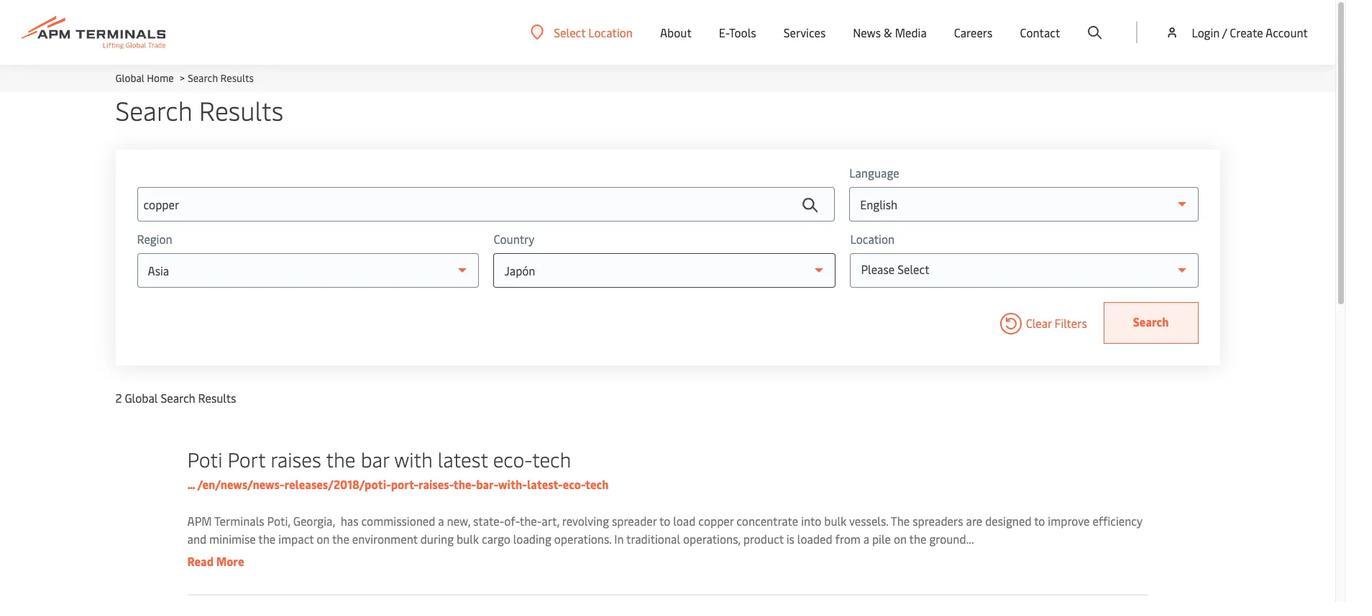 Task type: describe. For each thing, give the bounding box(es) containing it.
search results
[[115, 92, 284, 127]]

language
[[850, 165, 900, 181]]

2 on from the left
[[894, 531, 907, 547]]

careers
[[954, 24, 993, 40]]

are
[[966, 513, 983, 529]]

home
[[147, 71, 174, 85]]

art,
[[542, 513, 560, 529]]

tools
[[729, 24, 756, 40]]

about
[[660, 24, 692, 40]]

the- inside poti port raises the bar with latest eco-tech … /en/news/news-releases/2018/poti-port-raises-the-bar-with-latest-eco-tech
[[454, 476, 476, 492]]

operations,
[[683, 531, 741, 547]]

poti
[[187, 445, 223, 473]]

news & media button
[[853, 0, 927, 65]]

has
[[341, 513, 359, 529]]

loaded
[[798, 531, 833, 547]]

&
[[884, 24, 892, 40]]

bar
[[361, 445, 389, 473]]

spreaders
[[913, 513, 964, 529]]

services
[[784, 24, 826, 40]]

of-
[[504, 513, 520, 529]]

e-tools button
[[719, 0, 756, 65]]

revolving
[[562, 513, 609, 529]]

e-
[[719, 24, 729, 40]]

latest
[[438, 445, 488, 473]]

the
[[891, 513, 910, 529]]

into
[[801, 513, 822, 529]]

0 horizontal spatial eco-
[[493, 445, 532, 473]]

operations.
[[554, 531, 612, 547]]

2 to from the left
[[1034, 513, 1045, 529]]

raises-
[[419, 476, 454, 492]]

services button
[[784, 0, 826, 65]]

1 vertical spatial results
[[199, 92, 284, 127]]

copper
[[699, 513, 734, 529]]

login / create account link
[[1166, 0, 1308, 65]]

please
[[861, 261, 895, 277]]

filters
[[1055, 315, 1087, 331]]

is
[[787, 531, 795, 547]]

apm
[[187, 513, 212, 529]]

read more link
[[187, 553, 244, 569]]

cargo
[[482, 531, 511, 547]]

from
[[836, 531, 861, 547]]

the inside poti port raises the bar with latest eco-tech … /en/news/news-releases/2018/poti-port-raises-the-bar-with-latest-eco-tech
[[326, 445, 356, 473]]

port
[[228, 445, 265, 473]]

the down the has
[[332, 531, 350, 547]]

pile
[[872, 531, 891, 547]]

Search query input text field
[[137, 187, 835, 222]]

new,
[[447, 513, 471, 529]]

ground...
[[930, 531, 974, 547]]

media
[[895, 24, 927, 40]]

1 horizontal spatial location
[[851, 231, 895, 247]]

with-
[[499, 476, 527, 492]]

careers button
[[954, 0, 993, 65]]

2
[[115, 390, 122, 406]]

during
[[421, 531, 454, 547]]

load
[[673, 513, 696, 529]]

0 vertical spatial location
[[589, 24, 633, 40]]

global home link
[[115, 71, 174, 85]]

bar-
[[476, 476, 499, 492]]

0 horizontal spatial bulk
[[457, 531, 479, 547]]

1 horizontal spatial eco-
[[563, 476, 585, 492]]

/
[[1223, 24, 1227, 40]]



Task type: locate. For each thing, give the bounding box(es) containing it.
select location
[[554, 24, 633, 40]]

1 vertical spatial select
[[898, 261, 930, 277]]

the- down latest
[[454, 476, 476, 492]]

2 vertical spatial results
[[198, 390, 236, 406]]

port-
[[391, 476, 419, 492]]

concentrate
[[737, 513, 799, 529]]

terminals
[[214, 513, 264, 529]]

efficiency
[[1093, 513, 1143, 529]]

clear
[[1026, 315, 1052, 331]]

tech up latest-
[[532, 445, 571, 473]]

state-
[[473, 513, 504, 529]]

0 vertical spatial select
[[554, 24, 586, 40]]

global
[[115, 71, 144, 85], [125, 390, 158, 406]]

apm terminals poti, georgia,  has commissioned a new, state-of-the-art, revolving spreader to load copper concentrate into bulk vessels. the spreaders are designed to improve efficiency and minimise the impact on the environment during bulk cargo loading operations.   in traditional operations, product is loaded from a pile on the ground... read more
[[187, 513, 1143, 569]]

poti port raises the bar with latest eco-tech … /en/news/news-releases/2018/poti-port-raises-the-bar-with-latest-eco-tech
[[187, 445, 609, 492]]

0 vertical spatial the-
[[454, 476, 476, 492]]

results up poti
[[198, 390, 236, 406]]

traditional
[[627, 531, 681, 547]]

/en/news/news-
[[197, 476, 284, 492]]

0 vertical spatial a
[[438, 513, 444, 529]]

a left new,
[[438, 513, 444, 529]]

the- up the loading
[[520, 513, 542, 529]]

clear filters
[[1026, 315, 1087, 331]]

raises
[[271, 445, 321, 473]]

… /en/news/news-releases/2018/poti-port-raises-the-bar-with-latest-eco-tech link
[[187, 476, 609, 492]]

1 horizontal spatial the-
[[520, 513, 542, 529]]

1 horizontal spatial tech
[[585, 476, 609, 492]]

0 horizontal spatial location
[[589, 24, 633, 40]]

in
[[614, 531, 624, 547]]

1 vertical spatial location
[[851, 231, 895, 247]]

results up search results
[[221, 71, 254, 85]]

on right impact in the left bottom of the page
[[317, 531, 330, 547]]

1 horizontal spatial select
[[898, 261, 930, 277]]

poti,
[[267, 513, 290, 529]]

0 vertical spatial tech
[[532, 445, 571, 473]]

create
[[1230, 24, 1264, 40]]

results
[[221, 71, 254, 85], [199, 92, 284, 127], [198, 390, 236, 406]]

global right 2
[[125, 390, 158, 406]]

1 vertical spatial bulk
[[457, 531, 479, 547]]

1 horizontal spatial bulk
[[824, 513, 847, 529]]

vessels.
[[849, 513, 889, 529]]

location up please
[[851, 231, 895, 247]]

with
[[394, 445, 433, 473]]

search
[[188, 71, 218, 85], [115, 92, 192, 127], [161, 390, 195, 406]]

1 vertical spatial search
[[115, 92, 192, 127]]

clear filters button
[[996, 302, 1087, 344]]

1 vertical spatial eco-
[[563, 476, 585, 492]]

0 vertical spatial search
[[188, 71, 218, 85]]

please select
[[861, 261, 930, 277]]

environment
[[352, 531, 418, 547]]

e-tools
[[719, 24, 756, 40]]

0 vertical spatial global
[[115, 71, 144, 85]]

the-
[[454, 476, 476, 492], [520, 513, 542, 529]]

the- inside the apm terminals poti, georgia,  has commissioned a new, state-of-the-art, revolving spreader to load copper concentrate into bulk vessels. the spreaders are designed to improve efficiency and minimise the impact on the environment during bulk cargo loading operations.   in traditional operations, product is loaded from a pile on the ground... read more
[[520, 513, 542, 529]]

1 on from the left
[[317, 531, 330, 547]]

1 horizontal spatial a
[[864, 531, 870, 547]]

latest-
[[527, 476, 563, 492]]

select location button
[[531, 24, 633, 40]]

select
[[554, 24, 586, 40], [898, 261, 930, 277]]

loading
[[513, 531, 552, 547]]

the down poti,
[[258, 531, 276, 547]]

tech up revolving
[[585, 476, 609, 492]]

on
[[317, 531, 330, 547], [894, 531, 907, 547]]

1 vertical spatial global
[[125, 390, 158, 406]]

0 vertical spatial bulk
[[824, 513, 847, 529]]

0 vertical spatial eco-
[[493, 445, 532, 473]]

the
[[326, 445, 356, 473], [258, 531, 276, 547], [332, 531, 350, 547], [910, 531, 927, 547]]

1 horizontal spatial on
[[894, 531, 907, 547]]

spreader
[[612, 513, 657, 529]]

more
[[216, 553, 244, 569]]

designed
[[986, 513, 1032, 529]]

contact button
[[1020, 0, 1061, 65]]

a
[[438, 513, 444, 529], [864, 531, 870, 547]]

1 vertical spatial tech
[[585, 476, 609, 492]]

>
[[180, 71, 185, 85]]

improve
[[1048, 513, 1090, 529]]

0 vertical spatial results
[[221, 71, 254, 85]]

and
[[187, 531, 207, 547]]

2 vertical spatial search
[[161, 390, 195, 406]]

0 horizontal spatial the-
[[454, 476, 476, 492]]

login
[[1192, 24, 1220, 40]]

…
[[187, 476, 195, 492]]

to left the load
[[660, 513, 671, 529]]

news
[[853, 24, 881, 40]]

login / create account
[[1192, 24, 1308, 40]]

read
[[187, 553, 214, 569]]

0 horizontal spatial a
[[438, 513, 444, 529]]

1 horizontal spatial to
[[1034, 513, 1045, 529]]

about button
[[660, 0, 692, 65]]

search down 'home'
[[115, 92, 192, 127]]

location
[[589, 24, 633, 40], [851, 231, 895, 247]]

account
[[1266, 24, 1308, 40]]

impact
[[278, 531, 314, 547]]

search right ">"
[[188, 71, 218, 85]]

releases/2018/poti-
[[284, 476, 391, 492]]

minimise
[[209, 531, 256, 547]]

a left pile
[[864, 531, 870, 547]]

1 to from the left
[[660, 513, 671, 529]]

the down the
[[910, 531, 927, 547]]

region
[[137, 231, 172, 247]]

0 horizontal spatial to
[[660, 513, 671, 529]]

search right 2
[[161, 390, 195, 406]]

eco-
[[493, 445, 532, 473], [563, 476, 585, 492]]

on down the
[[894, 531, 907, 547]]

bulk up from
[[824, 513, 847, 529]]

to left improve
[[1034, 513, 1045, 529]]

2  global search results
[[115, 390, 236, 406]]

news & media
[[853, 24, 927, 40]]

commissioned
[[361, 513, 435, 529]]

eco- up with-
[[493, 445, 532, 473]]

bulk down new,
[[457, 531, 479, 547]]

1 vertical spatial the-
[[520, 513, 542, 529]]

global left 'home'
[[115, 71, 144, 85]]

0 horizontal spatial on
[[317, 531, 330, 547]]

location left about dropdown button
[[589, 24, 633, 40]]

the up releases/2018/poti-
[[326, 445, 356, 473]]

0 horizontal spatial select
[[554, 24, 586, 40]]

1 vertical spatial a
[[864, 531, 870, 547]]

product
[[744, 531, 784, 547]]

contact
[[1020, 24, 1061, 40]]

to
[[660, 513, 671, 529], [1034, 513, 1045, 529]]

0 horizontal spatial tech
[[532, 445, 571, 473]]

eco- up revolving
[[563, 476, 585, 492]]

bulk
[[824, 513, 847, 529], [457, 531, 479, 547]]

country
[[494, 231, 535, 247]]

results down global home > search results
[[199, 92, 284, 127]]

global home > search results
[[115, 71, 254, 85]]



Task type: vqa. For each thing, say whether or not it's contained in the screenshot.
into
yes



